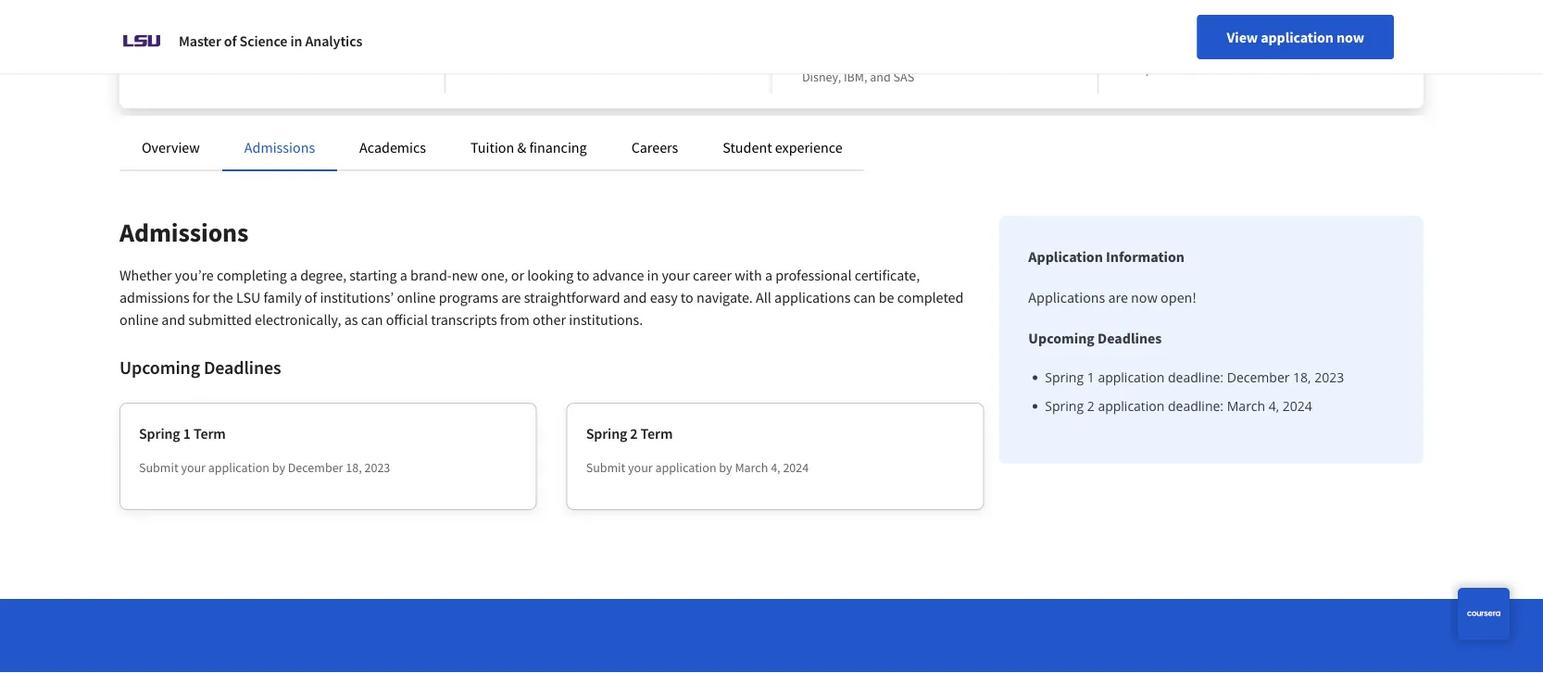 Task type: describe. For each thing, give the bounding box(es) containing it.
with inside msa graduates are equipped with skills and expertise to become leaders in top companies across all industries such as chevron, dow, disney, ibm, and sas
[[959, 13, 983, 30]]

and up companies
[[1015, 13, 1036, 30]]

information
[[1106, 247, 1185, 266]]

you're
[[175, 266, 214, 284]]

student experience link
[[723, 138, 842, 157]]

$862
[[1129, 6, 1154, 22]]

graduates
[[828, 13, 882, 30]]

spring for spring 1 application deadline: december 18, 2023
[[1045, 369, 1084, 386]]

(pla),
[[1310, 43, 1342, 59]]

applications
[[774, 288, 851, 307]]

spring 2 application deadline: march 4, 2024
[[1045, 397, 1312, 415]]

upcoming deadlines for admissions
[[119, 356, 281, 379]]

other inside "complete a well-respected degree 100% online and on your time while balancing work, family, and other responsibilities"
[[173, 50, 202, 67]]

family
[[263, 288, 302, 307]]

view
[[1227, 28, 1258, 46]]

education
[[1218, 61, 1273, 78]]

deadlines for application information
[[1098, 329, 1162, 347]]

top
[[969, 31, 988, 48]]

100%
[[336, 13, 366, 30]]

all
[[839, 50, 853, 67]]

degree inside earn your msa in only 36 total credit hours at $862 per credit hour.  lsu online offers several affordable ways to help you pay for your degree including credit for prior learning (pla), financial aid, and veteran education benefits.
[[1347, 24, 1384, 41]]

0 vertical spatial of
[[224, 31, 237, 50]]

louisiana state university logo image
[[119, 19, 164, 63]]

certificate,
[[855, 266, 920, 284]]

admissions
[[119, 288, 190, 307]]

and down admissions
[[161, 310, 185, 329]]

credit
[[1293, 0, 1326, 4]]

msa graduates are equipped with skills and expertise to become leaders in top companies across all industries such as chevron, dow, disney, ibm, and sas
[[802, 13, 1049, 85]]

well-
[[213, 13, 240, 30]]

to right 'easy'
[[681, 288, 693, 307]]

master
[[179, 31, 221, 50]]

your up per
[[1156, 0, 1181, 4]]

spring 2 application deadline: march 4, 2024 list item
[[1045, 396, 1344, 416]]

ways
[[1187, 24, 1214, 41]]

0 vertical spatial can
[[854, 288, 876, 307]]

tuition
[[471, 138, 514, 157]]

chevron,
[[954, 50, 1003, 67]]

in inside earn your msa in only 36 total credit hours at $862 per credit hour.  lsu online offers several affordable ways to help you pay for your degree including credit for prior learning (pla), financial aid, and veteran education benefits.
[[1209, 0, 1220, 4]]

view application now
[[1227, 28, 1364, 46]]

and down advance
[[623, 288, 647, 307]]

easy
[[650, 288, 678, 307]]

and left on
[[149, 31, 170, 48]]

overview
[[142, 138, 200, 157]]

from
[[500, 310, 530, 329]]

career
[[693, 266, 732, 284]]

application for spring 1 application deadline: december 18, 2023
[[1098, 397, 1165, 415]]

4, for spring 2 term
[[771, 459, 780, 476]]

submit your application by march 4, 2024
[[586, 459, 809, 476]]

now for are
[[1131, 288, 1158, 307]]

per
[[1157, 6, 1175, 22]]

the
[[213, 288, 233, 307]]

brand-
[[410, 266, 452, 284]]

science
[[239, 31, 287, 50]]

and down complete
[[149, 50, 170, 67]]

upcoming deadlines for application information
[[1028, 329, 1162, 347]]

online inside "complete a well-respected degree 100% online and on your time while balancing work, family, and other responsibilities"
[[368, 13, 402, 30]]

2 horizontal spatial are
[[1108, 288, 1128, 307]]

list containing spring 1 application deadline: december 18, 2023
[[1036, 368, 1344, 416]]

pay
[[1280, 24, 1300, 41]]

master of science in analytics
[[179, 31, 362, 50]]

to up straightforward
[[577, 266, 589, 284]]

spring 1 application deadline: december 18, 2023 list item
[[1045, 368, 1344, 387]]

your down 'spring 1 term'
[[181, 459, 206, 476]]

new
[[452, 266, 478, 284]]

spring for spring 1 term
[[139, 424, 180, 443]]

application information
[[1028, 247, 1185, 266]]

tuition & financing link
[[471, 138, 587, 157]]

navigate.
[[696, 288, 753, 307]]

experience
[[775, 138, 842, 157]]

financial
[[1344, 43, 1391, 59]]

36
[[1248, 0, 1261, 4]]

programs
[[439, 288, 498, 307]]

institutions.
[[569, 310, 643, 329]]

straightforward
[[524, 288, 620, 307]]

aid,
[[1129, 61, 1149, 78]]

expertise
[[802, 31, 852, 48]]

degree inside "complete a well-respected degree 100% online and on your time while balancing work, family, and other responsibilities"
[[296, 13, 333, 30]]

advance
[[592, 266, 644, 284]]

online
[[1266, 6, 1302, 22]]

to inside msa graduates are equipped with skills and expertise to become leaders in top companies across all industries such as chevron, dow, disney, ibm, and sas
[[854, 31, 866, 48]]

student experience
[[723, 138, 842, 157]]

electronically,
[[255, 310, 341, 329]]

starting
[[350, 266, 397, 284]]

careers link
[[631, 138, 678, 157]]

are inside the whether you're completing a degree, starting a brand-new one, or looking to advance in your career with a professional certificate, admissions for the lsu family of institutions' online programs are straightforward and easy to navigate. all applications can be completed online and submitted electronically, as can official transcripts from other institutions.
[[501, 288, 521, 307]]

total
[[1264, 0, 1291, 4]]

dow,
[[1005, 50, 1032, 67]]

1 vertical spatial credit
[[1182, 43, 1213, 59]]

complete
[[149, 13, 202, 30]]

balancing
[[276, 31, 329, 48]]

your up (pla),
[[1320, 24, 1345, 41]]

admissions link
[[244, 138, 315, 157]]

lsu inside the whether you're completing a degree, starting a brand-new one, or looking to advance in your career with a professional certificate, admissions for the lsu family of institutions' online programs are straightforward and easy to navigate. all applications can be completed online and submitted electronically, as can official transcripts from other institutions.
[[236, 288, 261, 307]]

open!
[[1161, 288, 1197, 307]]

0 horizontal spatial can
[[361, 310, 383, 329]]

a up family
[[290, 266, 297, 284]]

a inside "complete a well-respected degree 100% online and on your time while balancing work, family, and other responsibilities"
[[204, 13, 211, 30]]

in right science
[[290, 31, 302, 50]]

spring 2 term
[[586, 424, 673, 443]]

1 vertical spatial online
[[397, 288, 436, 307]]

1 for term
[[183, 424, 191, 443]]

industries
[[855, 50, 909, 67]]

prior
[[1234, 43, 1260, 59]]

learning
[[1263, 43, 1307, 59]]

by for spring 2 term
[[719, 459, 732, 476]]

time
[[216, 31, 241, 48]]

18, for submit your application by december 18, 2023
[[346, 459, 362, 476]]

deadlines for admissions
[[204, 356, 281, 379]]

your inside the whether you're completing a degree, starting a brand-new one, or looking to advance in your career with a professional certificate, admissions for the lsu family of institutions' online programs are straightforward and easy to navigate. all applications can be completed online and submitted electronically, as can official transcripts from other institutions.
[[662, 266, 690, 284]]

veteran
[[1175, 61, 1216, 78]]

across
[[802, 50, 837, 67]]

academics
[[359, 138, 426, 157]]

official
[[386, 310, 428, 329]]

submit your application by december 18, 2023
[[139, 459, 390, 476]]

submitted
[[188, 310, 252, 329]]



Task type: vqa. For each thing, say whether or not it's contained in the screenshot.
the leftmost Everyone
no



Task type: locate. For each thing, give the bounding box(es) containing it.
1 horizontal spatial by
[[719, 459, 732, 476]]

academics link
[[359, 138, 426, 157]]

other
[[173, 50, 202, 67], [533, 310, 566, 329]]

credit up veteran
[[1182, 43, 1213, 59]]

application down 'spring 1 term'
[[208, 459, 269, 476]]

1 horizontal spatial term
[[641, 424, 673, 443]]

skills
[[986, 13, 1013, 30]]

several
[[1338, 6, 1376, 22]]

with inside the whether you're completing a degree, starting a brand-new one, or looking to advance in your career with a professional certificate, admissions for the lsu family of institutions' online programs are straightforward and easy to navigate. all applications can be completed online and submitted electronically, as can official transcripts from other institutions.
[[735, 266, 762, 284]]

0 horizontal spatial of
[[224, 31, 237, 50]]

msa inside msa graduates are equipped with skills and expertise to become leaders in top companies across all industries such as chevron, dow, disney, ibm, and sas
[[802, 13, 826, 30]]

0 horizontal spatial december
[[288, 459, 343, 476]]

1 submit from the left
[[139, 459, 178, 476]]

you
[[1257, 24, 1277, 41]]

including
[[1129, 43, 1179, 59]]

0 vertical spatial 2
[[1087, 397, 1095, 415]]

1 up submit your application by december 18, 2023
[[183, 424, 191, 443]]

upcoming
[[1028, 329, 1095, 347], [119, 356, 200, 379]]

0 vertical spatial 2024
[[1283, 397, 1312, 415]]

1 vertical spatial deadlines
[[204, 356, 281, 379]]

1 down applications are now open! at top right
[[1087, 369, 1095, 386]]

for right pay
[[1302, 24, 1317, 41]]

respected
[[240, 13, 293, 30]]

careers
[[631, 138, 678, 157]]

1 horizontal spatial march
[[1227, 397, 1265, 415]]

1 vertical spatial can
[[361, 310, 383, 329]]

are up from at top left
[[501, 288, 521, 307]]

become
[[868, 31, 912, 48]]

march for term
[[735, 459, 768, 476]]

0 horizontal spatial 4,
[[771, 459, 780, 476]]

online up official
[[397, 288, 436, 307]]

0 vertical spatial deadlines
[[1098, 329, 1162, 347]]

one,
[[481, 266, 508, 284]]

while
[[244, 31, 273, 48]]

your right on
[[189, 31, 214, 48]]

application inside spring 1 application deadline: december 18, 2023 list item
[[1098, 369, 1165, 386]]

1 horizontal spatial 18,
[[1293, 369, 1311, 386]]

0 vertical spatial 1
[[1087, 369, 1095, 386]]

for inside the whether you're completing a degree, starting a brand-new one, or looking to advance in your career with a professional certificate, admissions for the lsu family of institutions' online programs are straightforward and easy to navigate. all applications can be completed online and submitted electronically, as can official transcripts from other institutions.
[[192, 288, 210, 307]]

1 vertical spatial deadline:
[[1168, 397, 1224, 415]]

as inside the whether you're completing a degree, starting a brand-new one, or looking to advance in your career with a professional certificate, admissions for the lsu family of institutions' online programs are straightforward and easy to navigate. all applications can be completed online and submitted electronically, as can official transcripts from other institutions.
[[344, 310, 358, 329]]

deadline:
[[1168, 369, 1224, 386], [1168, 397, 1224, 415]]

1 vertical spatial upcoming
[[119, 356, 200, 379]]

1 vertical spatial 18,
[[346, 459, 362, 476]]

online
[[368, 13, 402, 30], [397, 288, 436, 307], [119, 310, 159, 329]]

work,
[[331, 31, 362, 48]]

spring for spring 2 application deadline: march 4, 2024
[[1045, 397, 1084, 415]]

financing
[[529, 138, 587, 157]]

1 vertical spatial admissions
[[119, 216, 249, 249]]

deadline: up spring 2 application deadline: march 4, 2024 list item at the right of the page
[[1168, 369, 1224, 386]]

view application now button
[[1197, 15, 1394, 59]]

application
[[1028, 247, 1103, 266]]

0 horizontal spatial other
[[173, 50, 202, 67]]

0 horizontal spatial degree
[[296, 13, 333, 30]]

degree,
[[300, 266, 347, 284]]

earn
[[1129, 0, 1154, 4]]

credit up ways
[[1178, 6, 1209, 22]]

0 vertical spatial credit
[[1178, 6, 1209, 22]]

msa up expertise
[[802, 13, 826, 30]]

december for by
[[288, 459, 343, 476]]

other down straightforward
[[533, 310, 566, 329]]

0 vertical spatial march
[[1227, 397, 1265, 415]]

1 horizontal spatial 2023
[[1314, 369, 1344, 386]]

upcoming for admissions
[[119, 356, 200, 379]]

now left open!
[[1131, 288, 1158, 307]]

now down several
[[1336, 28, 1364, 46]]

application down online
[[1261, 28, 1334, 46]]

0 horizontal spatial msa
[[802, 13, 826, 30]]

with up top
[[959, 13, 983, 30]]

december inside spring 1 application deadline: december 18, 2023 list item
[[1227, 369, 1290, 386]]

0 vertical spatial 2023
[[1314, 369, 1344, 386]]

1 horizontal spatial can
[[854, 288, 876, 307]]

term up the submit your application by march 4, 2024
[[641, 424, 673, 443]]

march for application
[[1227, 397, 1265, 415]]

deadline: inside spring 2 application deadline: march 4, 2024 list item
[[1168, 397, 1224, 415]]

18,
[[1293, 369, 1311, 386], [346, 459, 362, 476]]

1 horizontal spatial lsu
[[1242, 6, 1264, 22]]

submit for spring 2 term
[[586, 459, 625, 476]]

1 horizontal spatial are
[[885, 13, 902, 30]]

upcoming deadlines down submitted
[[119, 356, 281, 379]]

your up 'easy'
[[662, 266, 690, 284]]

0 vertical spatial for
[[1302, 24, 1317, 41]]

professional
[[775, 266, 852, 284]]

1 horizontal spatial december
[[1227, 369, 1290, 386]]

as down institutions'
[[344, 310, 358, 329]]

only
[[1222, 0, 1246, 4]]

ibm,
[[844, 69, 867, 85]]

0 vertical spatial with
[[959, 13, 983, 30]]

admissions
[[244, 138, 315, 157], [119, 216, 249, 249]]

0 vertical spatial as
[[939, 50, 951, 67]]

term for spring 1 term
[[193, 424, 226, 443]]

2 horizontal spatial for
[[1302, 24, 1317, 41]]

upcoming down 'applications'
[[1028, 329, 1095, 347]]

a
[[204, 13, 211, 30], [290, 266, 297, 284], [400, 266, 407, 284], [765, 266, 772, 284]]

0 vertical spatial other
[[173, 50, 202, 67]]

0 horizontal spatial with
[[735, 266, 762, 284]]

1 vertical spatial upcoming deadlines
[[119, 356, 281, 379]]

a left "well-"
[[204, 13, 211, 30]]

application up spring 2 application deadline: march 4, 2024
[[1098, 369, 1165, 386]]

1 by from the left
[[272, 459, 285, 476]]

applications are now open!
[[1028, 288, 1197, 307]]

spring for spring 2 term
[[586, 424, 627, 443]]

2 for term
[[630, 424, 638, 443]]

1 vertical spatial march
[[735, 459, 768, 476]]

to inside earn your msa in only 36 total credit hours at $862 per credit hour.  lsu online offers several affordable ways to help you pay for your degree including credit for prior learning (pla), financial aid, and veteran education benefits.
[[1217, 24, 1228, 41]]

for left the at the left top
[[192, 288, 210, 307]]

2023
[[1314, 369, 1344, 386], [364, 459, 390, 476]]

are
[[885, 13, 902, 30], [501, 288, 521, 307], [1108, 288, 1128, 307]]

upcoming up 'spring 1 term'
[[119, 356, 200, 379]]

1 horizontal spatial upcoming
[[1028, 329, 1095, 347]]

1 vertical spatial of
[[305, 288, 317, 307]]

a left brand- in the top left of the page
[[400, 266, 407, 284]]

1
[[1087, 369, 1095, 386], [183, 424, 191, 443]]

leaders
[[914, 31, 954, 48]]

0 vertical spatial lsu
[[1242, 6, 1264, 22]]

and down the including
[[1151, 61, 1172, 78]]

are down application information at the top of the page
[[1108, 288, 1128, 307]]

1 horizontal spatial 1
[[1087, 369, 1095, 386]]

1 horizontal spatial now
[[1336, 28, 1364, 46]]

0 horizontal spatial 18,
[[346, 459, 362, 476]]

submit
[[139, 459, 178, 476], [586, 459, 625, 476]]

0 horizontal spatial for
[[192, 288, 210, 307]]

4,
[[1269, 397, 1279, 415], [771, 459, 780, 476]]

institutions'
[[320, 288, 394, 307]]

0 horizontal spatial upcoming deadlines
[[119, 356, 281, 379]]

your down spring 2 term
[[628, 459, 653, 476]]

of inside the whether you're completing a degree, starting a brand-new one, or looking to advance in your career with a professional certificate, admissions for the lsu family of institutions' online programs are straightforward and easy to navigate. all applications can be completed online and submitted electronically, as can official transcripts from other institutions.
[[305, 288, 317, 307]]

1 vertical spatial now
[[1131, 288, 1158, 307]]

and inside earn your msa in only 36 total credit hours at $862 per credit hour.  lsu online offers several affordable ways to help you pay for your degree including credit for prior learning (pla), financial aid, and veteran education benefits.
[[1151, 61, 1172, 78]]

lsu down the 36
[[1242, 6, 1264, 22]]

1 vertical spatial 2024
[[783, 459, 809, 476]]

deadline: for march
[[1168, 397, 1224, 415]]

1 vertical spatial 1
[[183, 424, 191, 443]]

0 vertical spatial now
[[1336, 28, 1364, 46]]

0 horizontal spatial are
[[501, 288, 521, 307]]

1 vertical spatial 4,
[[771, 459, 780, 476]]

application inside view application now button
[[1261, 28, 1334, 46]]

msa up ways
[[1183, 0, 1207, 4]]

in left top
[[956, 31, 967, 48]]

2 inside list item
[[1087, 397, 1095, 415]]

transcripts
[[431, 310, 497, 329]]

1 vertical spatial 2
[[630, 424, 638, 443]]

such
[[911, 50, 937, 67]]

1 vertical spatial for
[[1216, 43, 1231, 59]]

2 term from the left
[[641, 424, 673, 443]]

online up "family,"
[[368, 13, 402, 30]]

completed
[[897, 288, 964, 307]]

0 vertical spatial upcoming deadlines
[[1028, 329, 1162, 347]]

to down graduates
[[854, 31, 866, 48]]

spring inside list item
[[1045, 397, 1084, 415]]

4, for spring 1 application deadline: december 18, 2023
[[1269, 397, 1279, 415]]

1 horizontal spatial msa
[[1183, 0, 1207, 4]]

spring 1 term
[[139, 424, 226, 443]]

as inside msa graduates are equipped with skills and expertise to become leaders in top companies across all industries such as chevron, dow, disney, ibm, and sas
[[939, 50, 951, 67]]

applications
[[1028, 288, 1105, 307]]

all
[[756, 288, 771, 307]]

1 vertical spatial msa
[[802, 13, 826, 30]]

hour.
[[1212, 6, 1240, 22]]

disney,
[[802, 69, 841, 85]]

in up 'easy'
[[647, 266, 659, 284]]

as right such
[[939, 50, 951, 67]]

list
[[1036, 368, 1344, 416]]

looking
[[527, 266, 574, 284]]

lsu inside earn your msa in only 36 total credit hours at $862 per credit hour.  lsu online offers several affordable ways to help you pay for your degree including credit for prior learning (pla), financial aid, and veteran education benefits.
[[1242, 6, 1264, 22]]

0 horizontal spatial 2
[[630, 424, 638, 443]]

other inside the whether you're completing a degree, starting a brand-new one, or looking to advance in your career with a professional certificate, admissions for the lsu family of institutions' online programs are straightforward and easy to navigate. all applications can be completed online and submitted electronically, as can official transcripts from other institutions.
[[533, 310, 566, 329]]

1 horizontal spatial 2
[[1087, 397, 1095, 415]]

deadlines down applications are now open! at top right
[[1098, 329, 1162, 347]]

2024 for spring 2 term
[[783, 459, 809, 476]]

0 vertical spatial msa
[[1183, 0, 1207, 4]]

application down spring 1 application deadline: december 18, 2023 list item
[[1098, 397, 1165, 415]]

term for spring 2 term
[[641, 424, 673, 443]]

in
[[1209, 0, 1220, 4], [290, 31, 302, 50], [956, 31, 967, 48], [647, 266, 659, 284]]

can left "be"
[[854, 288, 876, 307]]

1 horizontal spatial degree
[[1347, 24, 1384, 41]]

4, inside list item
[[1269, 397, 1279, 415]]

0 vertical spatial online
[[368, 13, 402, 30]]

0 horizontal spatial 1
[[183, 424, 191, 443]]

deadline: for december
[[1168, 369, 1224, 386]]

benefits.
[[1275, 61, 1322, 78]]

other down on
[[173, 50, 202, 67]]

for left the prior
[[1216, 43, 1231, 59]]

1 vertical spatial 2023
[[364, 459, 390, 476]]

2
[[1087, 397, 1095, 415], [630, 424, 638, 443]]

2024
[[1283, 397, 1312, 415], [783, 459, 809, 476]]

0 horizontal spatial lsu
[[236, 288, 261, 307]]

upcoming deadlines down applications are now open! at top right
[[1028, 329, 1162, 347]]

1 horizontal spatial deadlines
[[1098, 329, 1162, 347]]

0 vertical spatial december
[[1227, 369, 1290, 386]]

deadline: inside spring 1 application deadline: december 18, 2023 list item
[[1168, 369, 1224, 386]]

2023 for spring 1 application deadline: december 18, 2023
[[1314, 369, 1344, 386]]

now inside button
[[1336, 28, 1364, 46]]

application for spring 1 term
[[208, 459, 269, 476]]

can down institutions'
[[361, 310, 383, 329]]

2 deadline: from the top
[[1168, 397, 1224, 415]]

0 horizontal spatial upcoming
[[119, 356, 200, 379]]

0 vertical spatial 18,
[[1293, 369, 1311, 386]]

0 horizontal spatial submit
[[139, 459, 178, 476]]

lsu down completing
[[236, 288, 261, 307]]

earn your msa in only 36 total credit hours at $862 per credit hour.  lsu online offers several affordable ways to help you pay for your degree including credit for prior learning (pla), financial aid, and veteran education benefits.
[[1129, 0, 1391, 78]]

0 horizontal spatial march
[[735, 459, 768, 476]]

18, for spring 1 application deadline: december 18, 2023
[[1293, 369, 1311, 386]]

1 horizontal spatial upcoming deadlines
[[1028, 329, 1162, 347]]

1 horizontal spatial as
[[939, 50, 951, 67]]

a up all
[[765, 266, 772, 284]]

1 vertical spatial with
[[735, 266, 762, 284]]

help
[[1231, 24, 1255, 41]]

deadlines
[[1098, 329, 1162, 347], [204, 356, 281, 379]]

degree up balancing
[[296, 13, 333, 30]]

0 vertical spatial deadline:
[[1168, 369, 1224, 386]]

submit down 'spring 1 term'
[[139, 459, 178, 476]]

analytics
[[305, 31, 362, 50]]

upcoming for application information
[[1028, 329, 1095, 347]]

hours
[[1329, 0, 1361, 4]]

spring inside list item
[[1045, 369, 1084, 386]]

for
[[1302, 24, 1317, 41], [1216, 43, 1231, 59], [192, 288, 210, 307]]

are inside msa graduates are equipped with skills and expertise to become leaders in top companies across all industries such as chevron, dow, disney, ibm, and sas
[[885, 13, 902, 30]]

offers
[[1305, 6, 1335, 22]]

18, inside list item
[[1293, 369, 1311, 386]]

1 inside list item
[[1087, 369, 1095, 386]]

0 horizontal spatial deadlines
[[204, 356, 281, 379]]

application for spring 2 term
[[655, 459, 716, 476]]

be
[[879, 288, 894, 307]]

in inside the whether you're completing a degree, starting a brand-new one, or looking to advance in your career with a professional certificate, admissions for the lsu family of institutions' online programs are straightforward and easy to navigate. all applications can be completed online and submitted electronically, as can official transcripts from other institutions.
[[647, 266, 659, 284]]

1 horizontal spatial with
[[959, 13, 983, 30]]

embedded module image image
[[850, 644, 1323, 673]]

of down degree,
[[305, 288, 317, 307]]

whether you're completing a degree, starting a brand-new one, or looking to advance in your career with a professional certificate, admissions for the lsu family of institutions' online programs are straightforward and easy to navigate. all applications can be completed online and submitted electronically, as can official transcripts from other institutions.
[[119, 266, 964, 329]]

1 vertical spatial lsu
[[236, 288, 261, 307]]

2023 for submit your application by december 18, 2023
[[364, 459, 390, 476]]

with up all
[[735, 266, 762, 284]]

now for application
[[1336, 28, 1364, 46]]

and down industries at the top right of the page
[[870, 69, 891, 85]]

in up hour.
[[1209, 0, 1220, 4]]

1 vertical spatial december
[[288, 459, 343, 476]]

application inside spring 2 application deadline: march 4, 2024 list item
[[1098, 397, 1165, 415]]

1 horizontal spatial of
[[305, 288, 317, 307]]

can
[[854, 288, 876, 307], [361, 310, 383, 329]]

to down hour.
[[1217, 24, 1228, 41]]

tuition & financing
[[471, 138, 587, 157]]

1 horizontal spatial 2024
[[1283, 397, 1312, 415]]

2 vertical spatial for
[[192, 288, 210, 307]]

2023 inside list item
[[1314, 369, 1344, 386]]

2024 for spring 1 application deadline: december 18, 2023
[[1283, 397, 1312, 415]]

0 horizontal spatial as
[[344, 310, 358, 329]]

your inside "complete a well-respected degree 100% online and on your time while balancing work, family, and other responsibilities"
[[189, 31, 214, 48]]

0 vertical spatial 4,
[[1269, 397, 1279, 415]]

spring 1 application deadline: december 18, 2023
[[1045, 369, 1344, 386]]

deadline: down spring 1 application deadline: december 18, 2023 list item
[[1168, 397, 1224, 415]]

submit for spring 1 term
[[139, 459, 178, 476]]

1 for application
[[1087, 369, 1095, 386]]

companies
[[990, 31, 1049, 48]]

application down spring 2 term
[[655, 459, 716, 476]]

submit down spring 2 term
[[586, 459, 625, 476]]

online down admissions
[[119, 310, 159, 329]]

0 horizontal spatial by
[[272, 459, 285, 476]]

1 vertical spatial as
[[344, 310, 358, 329]]

0 horizontal spatial now
[[1131, 288, 1158, 307]]

in inside msa graduates are equipped with skills and expertise to become leaders in top companies across all industries such as chevron, dow, disney, ibm, and sas
[[956, 31, 967, 48]]

of down "well-"
[[224, 31, 237, 50]]

0 horizontal spatial 2024
[[783, 459, 809, 476]]

are up become
[[885, 13, 902, 30]]

2 submit from the left
[[586, 459, 625, 476]]

credit
[[1178, 6, 1209, 22], [1182, 43, 1213, 59]]

0 horizontal spatial term
[[193, 424, 226, 443]]

at
[[1364, 0, 1375, 4]]

2 for application
[[1087, 397, 1095, 415]]

1 horizontal spatial other
[[533, 310, 566, 329]]

2 by from the left
[[719, 459, 732, 476]]

completing
[[217, 266, 287, 284]]

december for deadline:
[[1227, 369, 1290, 386]]

0 horizontal spatial 2023
[[364, 459, 390, 476]]

whether
[[119, 266, 172, 284]]

2 vertical spatial online
[[119, 310, 159, 329]]

0 vertical spatial upcoming
[[1028, 329, 1095, 347]]

degree up financial
[[1347, 24, 1384, 41]]

term up submit your application by december 18, 2023
[[193, 424, 226, 443]]

1 term from the left
[[193, 424, 226, 443]]

1 horizontal spatial submit
[[586, 459, 625, 476]]

or
[[511, 266, 524, 284]]

0 vertical spatial admissions
[[244, 138, 315, 157]]

1 vertical spatial other
[[533, 310, 566, 329]]

by for spring 1 term
[[272, 459, 285, 476]]

&
[[517, 138, 526, 157]]

deadlines down submitted
[[204, 356, 281, 379]]

1 deadline: from the top
[[1168, 369, 1224, 386]]

2024 inside list item
[[1283, 397, 1312, 415]]

msa inside earn your msa in only 36 total credit hours at $862 per credit hour.  lsu online offers several affordable ways to help you pay for your degree including credit for prior learning (pla), financial aid, and veteran education benefits.
[[1183, 0, 1207, 4]]

march inside list item
[[1227, 397, 1265, 415]]

now
[[1336, 28, 1364, 46], [1131, 288, 1158, 307]]



